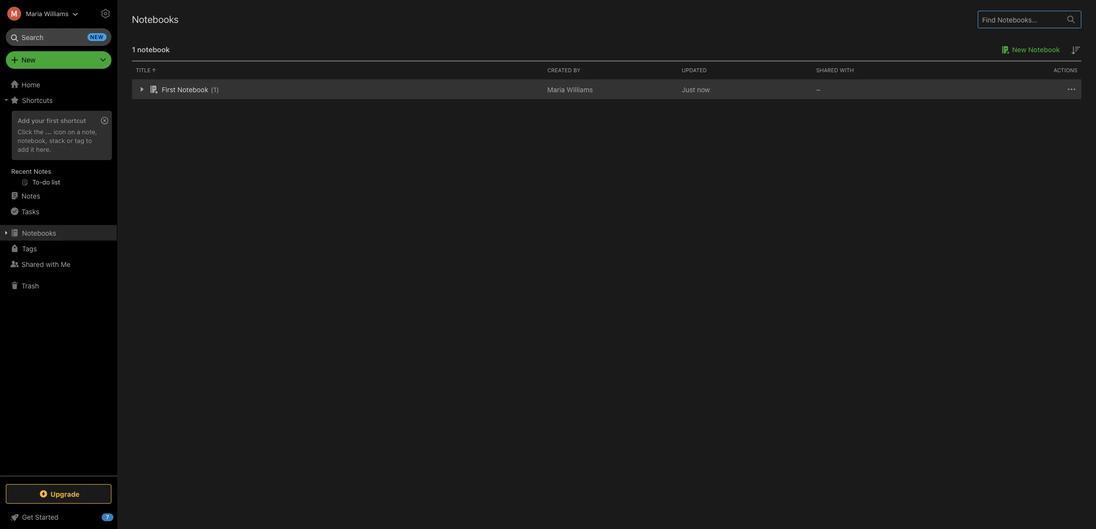 Task type: vqa. For each thing, say whether or not it's contained in the screenshot.
Notes link
yes



Task type: describe. For each thing, give the bounding box(es) containing it.
click to collapse image
[[114, 512, 121, 524]]

tasks button
[[0, 204, 117, 220]]

7
[[106, 515, 109, 521]]

note,
[[82, 128, 97, 136]]

shared
[[22, 260, 44, 269]]

maria inside first notebook row
[[548, 85, 565, 94]]

here.
[[36, 146, 51, 153]]

new
[[90, 34, 104, 40]]

tag
[[75, 137, 84, 145]]

shared
[[817, 67, 839, 73]]

1 notebook
[[132, 45, 170, 54]]

created by
[[548, 67, 581, 73]]

add
[[18, 146, 29, 153]]

icon
[[53, 128, 66, 136]]

first
[[162, 85, 176, 94]]

a
[[77, 128, 80, 136]]

trash
[[22, 282, 39, 290]]

1 inside first notebook row
[[213, 85, 216, 94]]

more actions image
[[1066, 84, 1078, 95]]

upgrade
[[50, 491, 80, 499]]

shortcuts button
[[0, 92, 117, 108]]

first notebook ( 1 )
[[162, 85, 219, 94]]

the
[[34, 128, 43, 136]]

(
[[211, 85, 213, 94]]

notebooks element
[[117, 0, 1097, 530]]

updated button
[[678, 62, 813, 79]]

title button
[[132, 62, 544, 79]]

click the ...
[[18, 128, 52, 136]]

Account field
[[0, 4, 78, 23]]

started
[[35, 514, 58, 522]]

add
[[18, 117, 30, 125]]

notebooks inside notebooks link
[[22, 229, 56, 237]]

click
[[18, 128, 32, 136]]

new notebook button
[[999, 44, 1060, 56]]

actions button
[[947, 62, 1082, 79]]

by
[[574, 67, 581, 73]]

0 horizontal spatial 1
[[132, 45, 135, 54]]

)
[[216, 85, 219, 94]]

recent notes
[[11, 168, 51, 176]]

row group inside notebooks element
[[132, 80, 1082, 99]]

notebooks inside notebooks element
[[132, 14, 179, 25]]

williams inside field
[[44, 10, 69, 17]]

now
[[697, 85, 710, 94]]

notebook,
[[18, 137, 47, 145]]

created by button
[[544, 62, 678, 79]]

add your first shortcut
[[18, 117, 86, 125]]

tree containing home
[[0, 77, 117, 476]]

new button
[[6, 51, 111, 69]]

williams inside first notebook row
[[567, 85, 593, 94]]

0 vertical spatial notes
[[34, 168, 51, 176]]

recent
[[11, 168, 32, 176]]

updated
[[682, 67, 707, 73]]

shared with me
[[22, 260, 71, 269]]



Task type: locate. For each thing, give the bounding box(es) containing it.
1 horizontal spatial 1
[[213, 85, 216, 94]]

–
[[817, 85, 821, 94]]

0 horizontal spatial maria
[[26, 10, 42, 17]]

1 vertical spatial new
[[22, 56, 36, 64]]

your
[[31, 117, 45, 125]]

with
[[840, 67, 854, 73]]

just
[[682, 85, 696, 94]]

0 vertical spatial notebooks
[[132, 14, 179, 25]]

settings image
[[100, 8, 111, 20]]

0 vertical spatial notebook
[[1029, 45, 1060, 54]]

1 horizontal spatial notebook
[[1029, 45, 1060, 54]]

1 horizontal spatial williams
[[567, 85, 593, 94]]

notebook up actions
[[1029, 45, 1060, 54]]

1 horizontal spatial notebooks
[[132, 14, 179, 25]]

upgrade button
[[6, 485, 111, 505]]

first
[[47, 117, 59, 125]]

sort options image
[[1070, 44, 1082, 56]]

maria up search text field at the left of page
[[26, 10, 42, 17]]

Find Notebooks… text field
[[979, 11, 1062, 28]]

1 vertical spatial notebooks
[[22, 229, 56, 237]]

0 horizontal spatial notebooks
[[22, 229, 56, 237]]

maria inside field
[[26, 10, 42, 17]]

notebook inside first notebook row
[[177, 85, 208, 94]]

new for new
[[22, 56, 36, 64]]

new search field
[[13, 28, 107, 46]]

0 horizontal spatial notebook
[[177, 85, 208, 94]]

notes right recent
[[34, 168, 51, 176]]

notebooks link
[[0, 225, 117, 241]]

maria down created
[[548, 85, 565, 94]]

...
[[45, 128, 52, 136]]

0 vertical spatial maria williams
[[26, 10, 69, 17]]

1
[[132, 45, 135, 54], [213, 85, 216, 94]]

group
[[0, 108, 117, 192]]

tags
[[22, 245, 37, 253]]

tasks
[[22, 208, 39, 216]]

row group containing first notebook
[[132, 80, 1082, 99]]

tags button
[[0, 241, 117, 257]]

shortcut
[[60, 117, 86, 125]]

new inside "popup button"
[[22, 56, 36, 64]]

1 vertical spatial maria
[[548, 85, 565, 94]]

0 vertical spatial 1
[[132, 45, 135, 54]]

actions
[[1054, 67, 1078, 73]]

get started
[[22, 514, 58, 522]]

notes up tasks
[[22, 192, 40, 200]]

1 vertical spatial notebook
[[177, 85, 208, 94]]

to
[[86, 137, 92, 145]]

new inside button
[[1013, 45, 1027, 54]]

stack
[[49, 137, 65, 145]]

shortcuts
[[22, 96, 53, 104]]

0 vertical spatial new
[[1013, 45, 1027, 54]]

arrow image
[[136, 84, 148, 95]]

shared with me link
[[0, 257, 117, 272]]

created
[[548, 67, 572, 73]]

1 vertical spatial williams
[[567, 85, 593, 94]]

1 right first
[[213, 85, 216, 94]]

row group
[[132, 80, 1082, 99]]

1 horizontal spatial new
[[1013, 45, 1027, 54]]

notes
[[34, 168, 51, 176], [22, 192, 40, 200]]

trash link
[[0, 278, 117, 294]]

Sort field
[[1070, 44, 1082, 56]]

williams down by
[[567, 85, 593, 94]]

maria williams down created by
[[548, 85, 593, 94]]

1 vertical spatial 1
[[213, 85, 216, 94]]

it
[[31, 146, 34, 153]]

1 horizontal spatial maria williams
[[548, 85, 593, 94]]

maria williams up search text field at the left of page
[[26, 10, 69, 17]]

notebook
[[137, 45, 170, 54]]

0 vertical spatial maria
[[26, 10, 42, 17]]

0 horizontal spatial williams
[[44, 10, 69, 17]]

expand notebooks image
[[2, 229, 10, 237]]

1 horizontal spatial maria
[[548, 85, 565, 94]]

notebook for first
[[177, 85, 208, 94]]

or
[[67, 137, 73, 145]]

notebook inside the new notebook button
[[1029, 45, 1060, 54]]

new
[[1013, 45, 1027, 54], [22, 56, 36, 64]]

group containing add your first shortcut
[[0, 108, 117, 192]]

maria
[[26, 10, 42, 17], [548, 85, 565, 94]]

1 vertical spatial notes
[[22, 192, 40, 200]]

shared with
[[817, 67, 854, 73]]

new notebook
[[1013, 45, 1060, 54]]

tree
[[0, 77, 117, 476]]

new for new notebook
[[1013, 45, 1027, 54]]

get
[[22, 514, 33, 522]]

1 vertical spatial maria williams
[[548, 85, 593, 94]]

notebook
[[1029, 45, 1060, 54], [177, 85, 208, 94]]

new up actions button
[[1013, 45, 1027, 54]]

notebooks
[[132, 14, 179, 25], [22, 229, 56, 237]]

notebooks up the notebook
[[132, 14, 179, 25]]

maria williams
[[26, 10, 69, 17], [548, 85, 593, 94]]

home link
[[0, 77, 117, 92]]

williams up search text field at the left of page
[[44, 10, 69, 17]]

shared with button
[[813, 62, 947, 79]]

maria williams inside field
[[26, 10, 69, 17]]

notebook for new
[[1029, 45, 1060, 54]]

on
[[68, 128, 75, 136]]

0 horizontal spatial new
[[22, 56, 36, 64]]

icon on a note, notebook, stack or tag to add it here.
[[18, 128, 97, 153]]

Help and Learning task checklist field
[[0, 510, 117, 526]]

maria williams inside first notebook row
[[548, 85, 593, 94]]

me
[[61, 260, 71, 269]]

More actions field
[[1066, 84, 1078, 95]]

1 left the notebook
[[132, 45, 135, 54]]

0 horizontal spatial maria williams
[[26, 10, 69, 17]]

Search text field
[[13, 28, 105, 46]]

title
[[136, 67, 151, 73]]

first notebook row
[[132, 80, 1082, 99]]

new up home
[[22, 56, 36, 64]]

notebook left (
[[177, 85, 208, 94]]

0 vertical spatial williams
[[44, 10, 69, 17]]

notes link
[[0, 188, 117, 204]]

just now
[[682, 85, 710, 94]]

home
[[22, 80, 40, 89]]

with
[[46, 260, 59, 269]]

notebooks up tags
[[22, 229, 56, 237]]

williams
[[44, 10, 69, 17], [567, 85, 593, 94]]



